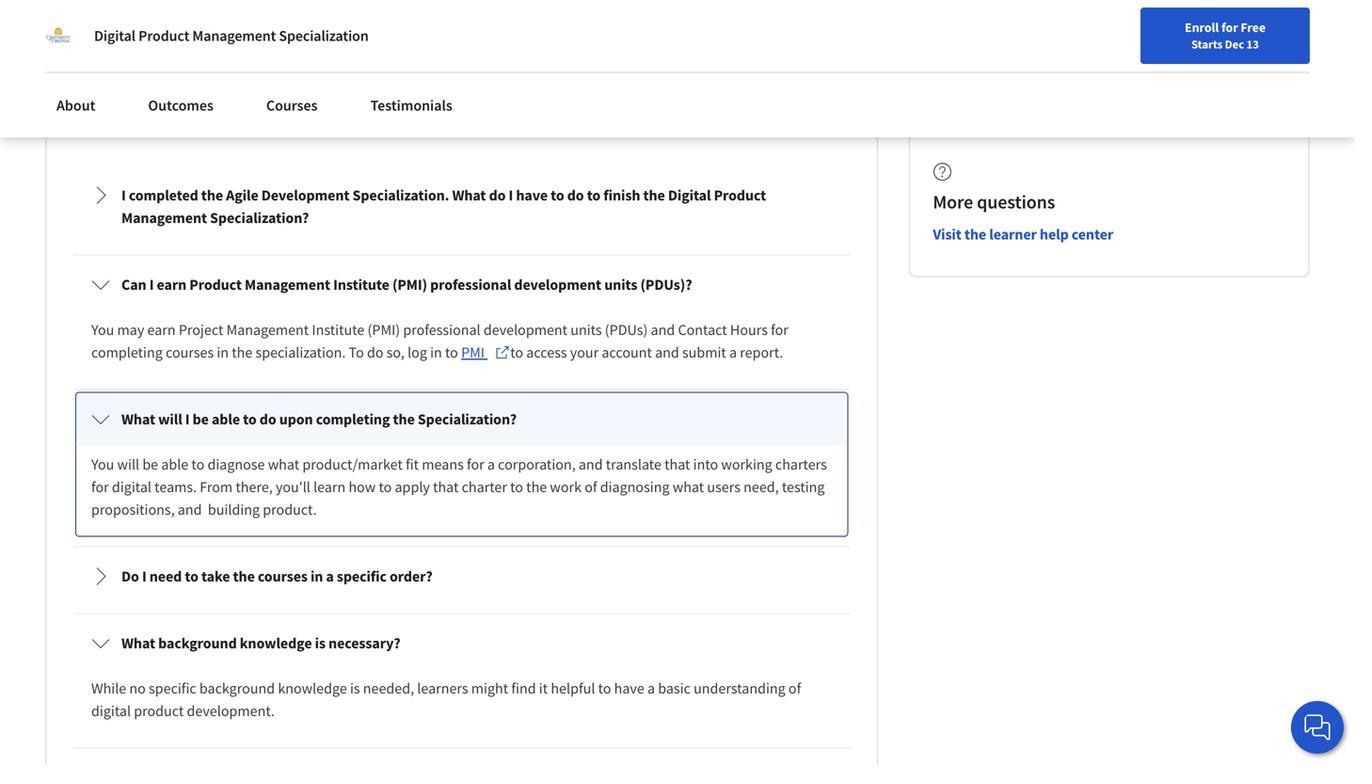 Task type: describe. For each thing, give the bounding box(es) containing it.
the inside dropdown button
[[233, 567, 255, 586]]

a inside you will be able to diagnose what product/market fit means for a corporation, and translate that into working charters for digital teams. from there, you'll learn how to apply that charter to the work of diagnosing what users need, testing propositions, and  building product.
[[488, 455, 495, 474]]

more
[[933, 190, 974, 214]]

diagnosing
[[600, 478, 670, 497]]

enroll
[[1185, 19, 1220, 36]]

helpful
[[551, 679, 595, 698]]

1 vertical spatial that
[[433, 478, 459, 497]]

necessary?
[[329, 634, 401, 653]]

while no specific background knowledge is needed, learners might find it helpful to have a basic understanding of digital product development.
[[91, 679, 805, 721]]

agile
[[226, 186, 259, 205]]

access
[[527, 343, 567, 362]]

do i need to take the courses in a specific order? button
[[76, 550, 848, 603]]

the inside you may earn project management institute (pmi) professional development units (pdus) and contact hours for completing courses in the specialization. to do so, log in to
[[232, 343, 253, 362]]

you will be able to diagnose what product/market fit means for a corporation, and translate that into working charters for digital teams. from there, you'll learn how to apply that charter to the work of diagnosing what users need, testing propositions, and  building product.
[[91, 455, 830, 519]]

able inside you will be able to diagnose what product/market fit means for a corporation, and translate that into working charters for digital teams. from there, you'll learn how to apply that charter to the work of diagnosing what users need, testing propositions, and  building product.
[[161, 455, 189, 474]]

knowledge inside the "while no specific background knowledge is needed, learners might find it helpful to have a basic understanding of digital product development."
[[278, 679, 347, 698]]

be inside you will be able to diagnose what product/market fit means for a corporation, and translate that into working charters for digital teams. from there, you'll learn how to apply that charter to the work of diagnosing what users need, testing propositions, and  building product.
[[142, 455, 158, 474]]

have inside i completed the agile development specialization. what do i have to do to finish the digital product management specialization?
[[516, 186, 548, 205]]

0 horizontal spatial opens in a new tab image
[[427, 278, 442, 293]]

do
[[121, 567, 139, 586]]

for inside you may earn project management institute (pmi) professional development units (pdus) and contact hours for completing courses in the specialization. to do so, log in to
[[771, 321, 789, 339]]

about link
[[45, 85, 107, 126]]

digital product management specialization
[[94, 26, 369, 45]]

find your new career
[[868, 59, 987, 76]]

knowledge inside what background knowledge is necessary? dropdown button
[[240, 634, 312, 653]]

in inside do i need to take the courses in a specific order? dropdown button
[[311, 567, 323, 586]]

english button
[[996, 38, 1110, 99]]

dec
[[1226, 37, 1245, 52]]

log
[[408, 343, 427, 362]]

asked
[[173, 74, 239, 107]]

finish
[[604, 186, 641, 205]]

0 horizontal spatial questions
[[244, 74, 354, 107]]

more questions
[[933, 190, 1056, 214]]

fit
[[406, 455, 419, 474]]

chat with us image
[[1303, 713, 1333, 743]]

management inside i completed the agile development specialization. what do i have to do to finish the digital product management specialization?
[[121, 208, 207, 227]]

frequently
[[45, 74, 167, 107]]

testing
[[782, 478, 825, 497]]

completing inside you may earn project management institute (pmi) professional development units (pdus) and contact hours for completing courses in the specialization. to do so, log in to
[[91, 343, 163, 362]]

translate
[[606, 455, 662, 474]]

from
[[200, 478, 233, 497]]

may
[[117, 321, 144, 339]]

a inside the "while no specific background knowledge is needed, learners might find it helpful to have a basic understanding of digital product development."
[[648, 679, 655, 698]]

building
[[208, 500, 260, 519]]

find your new career link
[[859, 56, 996, 80]]

1 vertical spatial what
[[673, 478, 704, 497]]

might
[[472, 679, 509, 698]]

0 vertical spatial that
[[665, 455, 691, 474]]

english
[[1030, 59, 1076, 78]]

propositions,
[[91, 500, 175, 519]]

work
[[550, 478, 582, 497]]

the right visit
[[965, 225, 987, 244]]

can
[[121, 275, 147, 294]]

corporation,
[[498, 455, 576, 474]]

users
[[707, 478, 741, 497]]

opens in a new tab image inside pmi 'link'
[[495, 345, 511, 360]]

while
[[91, 679, 126, 698]]

so,
[[387, 343, 405, 362]]

0 horizontal spatial in
[[217, 343, 229, 362]]

specific inside the "while no specific background knowledge is needed, learners might find it helpful to have a basic understanding of digital product development."
[[149, 679, 197, 698]]

product inside can i earn product management institute (pmi) professional development units (pdus)? dropdown button
[[190, 275, 242, 294]]

development
[[261, 186, 350, 205]]

specialization.
[[256, 343, 346, 362]]

career
[[950, 59, 987, 76]]

hours
[[731, 321, 768, 339]]

working
[[722, 455, 773, 474]]

there,
[[236, 478, 273, 497]]

it
[[539, 679, 548, 698]]

earn for may
[[147, 321, 176, 339]]

order?
[[390, 567, 433, 586]]

(pmi) for product
[[393, 275, 427, 294]]

need
[[149, 567, 182, 586]]

to inside dropdown button
[[185, 567, 199, 586]]

development for (pdus)
[[484, 321, 568, 339]]

charters
[[776, 455, 827, 474]]

completed
[[129, 186, 198, 205]]

outcomes
[[148, 96, 214, 115]]

you'll
[[276, 478, 311, 497]]

earn for i
[[157, 275, 187, 294]]

learner
[[990, 225, 1037, 244]]

help
[[1040, 225, 1069, 244]]

what background knowledge is necessary? button
[[76, 617, 848, 670]]

13
[[1247, 37, 1260, 52]]

pmi
[[461, 343, 488, 362]]

what background knowledge is necessary?
[[121, 634, 401, 653]]

courses link
[[255, 85, 329, 126]]

submit
[[683, 343, 727, 362]]

individuals
[[51, 9, 126, 28]]

courses
[[266, 96, 318, 115]]

testimonials
[[371, 96, 453, 115]]

visit
[[933, 225, 962, 244]]

new
[[923, 59, 948, 76]]

0 horizontal spatial what
[[268, 455, 300, 474]]

a down hours
[[730, 343, 737, 362]]

about
[[56, 96, 95, 115]]

2 horizontal spatial in
[[430, 343, 442, 362]]

is inside dropdown button
[[315, 634, 326, 653]]

project
[[179, 321, 223, 339]]

need,
[[744, 478, 779, 497]]

find
[[512, 679, 536, 698]]

product inside i completed the agile development specialization. what do i have to do to finish the digital product management specialization?
[[714, 186, 767, 205]]

digital inside you will be able to diagnose what product/market fit means for a corporation, and translate that into working charters for digital teams. from there, you'll learn how to apply that charter to the work of diagnosing what users need, testing propositions, and  building product.
[[112, 478, 152, 497]]

charter
[[462, 478, 507, 497]]

to inside 'dropdown button'
[[243, 410, 257, 429]]

list containing i completed the agile development specialization. what do i have to do to finish the digital product management specialization?
[[70, 162, 854, 765]]

i completed the agile development specialization. what do i have to do to finish the digital product management specialization?
[[121, 186, 767, 227]]

frequently asked questions
[[45, 74, 354, 107]]

teams.
[[155, 478, 197, 497]]

units for (pdus)
[[571, 321, 602, 339]]

management inside dropdown button
[[245, 275, 331, 294]]

do inside you may earn project management institute (pmi) professional development units (pdus) and contact hours for completing courses in the specialization. to do so, log in to
[[367, 343, 384, 362]]

basic
[[658, 679, 691, 698]]

upon
[[279, 410, 313, 429]]

to access your account and submit a report.
[[511, 343, 790, 362]]

institute for product
[[333, 275, 390, 294]]

how
[[349, 478, 376, 497]]

learners
[[417, 679, 468, 698]]

visit the learner help center
[[933, 225, 1114, 244]]

show notifications image
[[1137, 61, 1159, 84]]

find
[[868, 59, 893, 76]]

courses inside you may earn project management institute (pmi) professional development units (pdus) and contact hours for completing courses in the specialization. to do so, log in to
[[166, 343, 214, 362]]

can i earn product management institute (pmi) professional development units (pdus)?
[[121, 275, 693, 294]]

specific inside dropdown button
[[337, 567, 387, 586]]

contact
[[678, 321, 728, 339]]

i inside dropdown button
[[142, 567, 147, 586]]



Task type: vqa. For each thing, say whether or not it's contained in the screenshot.
the I in what will i be able to do upon completing the specialization? dropdown button
yes



Task type: locate. For each thing, give the bounding box(es) containing it.
1 horizontal spatial of
[[789, 679, 801, 698]]

0 vertical spatial have
[[516, 186, 548, 205]]

0 vertical spatial digital
[[112, 478, 152, 497]]

0 vertical spatial opens in a new tab image
[[427, 278, 442, 293]]

1 vertical spatial have
[[614, 679, 645, 698]]

1 vertical spatial is
[[350, 679, 360, 698]]

2 you from the top
[[91, 455, 114, 474]]

1 you from the top
[[91, 321, 114, 339]]

specialization? inside 'dropdown button'
[[418, 410, 517, 429]]

1 vertical spatial you
[[91, 455, 114, 474]]

you left may
[[91, 321, 114, 339]]

0 horizontal spatial units
[[571, 321, 602, 339]]

1 vertical spatial institute
[[312, 321, 365, 339]]

your
[[895, 59, 920, 76], [570, 343, 599, 362]]

earn
[[157, 275, 187, 294], [147, 321, 176, 339]]

needed,
[[363, 679, 414, 698]]

is inside the "while no specific background knowledge is needed, learners might find it helpful to have a basic understanding of digital product development."
[[350, 679, 360, 698]]

is
[[315, 634, 326, 653], [350, 679, 360, 698]]

will inside 'dropdown button'
[[158, 410, 182, 429]]

1 horizontal spatial questions
[[977, 190, 1056, 214]]

digital up coursera image
[[94, 26, 136, 45]]

for inside enroll for free starts dec 13
[[1222, 19, 1239, 36]]

specialization.
[[353, 186, 449, 205]]

digital right finish
[[668, 186, 711, 205]]

1 horizontal spatial able
[[212, 410, 240, 429]]

what up teams.
[[121, 410, 155, 429]]

institute for project
[[312, 321, 365, 339]]

0 vertical spatial courses
[[166, 343, 214, 362]]

1 horizontal spatial courses
[[258, 567, 308, 586]]

for up propositions,
[[91, 478, 109, 497]]

specific up product
[[149, 679, 197, 698]]

1 vertical spatial earn
[[147, 321, 176, 339]]

1 vertical spatial will
[[117, 455, 139, 474]]

into
[[694, 455, 719, 474]]

able up teams.
[[161, 455, 189, 474]]

you up propositions,
[[91, 455, 114, 474]]

1 horizontal spatial what
[[673, 478, 704, 497]]

will for what
[[158, 410, 182, 429]]

1 vertical spatial questions
[[977, 190, 1056, 214]]

take
[[201, 567, 230, 586]]

in down project
[[217, 343, 229, 362]]

and inside you may earn project management institute (pmi) professional development units (pdus) and contact hours for completing courses in the specialization. to do so, log in to
[[651, 321, 675, 339]]

you for you may earn project management institute (pmi) professional development units (pdus) and contact hours for completing courses in the specialization. to do so, log in to
[[91, 321, 114, 339]]

professional
[[430, 275, 512, 294], [403, 321, 481, 339]]

product
[[139, 26, 190, 45], [714, 186, 767, 205], [190, 275, 242, 294]]

professional inside you may earn project management institute (pmi) professional development units (pdus) and contact hours for completing courses in the specialization. to do so, log in to
[[403, 321, 481, 339]]

0 horizontal spatial courses
[[166, 343, 214, 362]]

0 vertical spatial knowledge
[[240, 634, 312, 653]]

0 vertical spatial what
[[452, 186, 486, 205]]

center
[[1072, 225, 1114, 244]]

1 horizontal spatial that
[[665, 455, 691, 474]]

0 horizontal spatial is
[[315, 634, 326, 653]]

specialization? up means
[[418, 410, 517, 429]]

to
[[349, 343, 364, 362]]

1 horizontal spatial specialization?
[[418, 410, 517, 429]]

coursera image
[[23, 53, 142, 83]]

be up teams.
[[142, 455, 158, 474]]

completing inside 'dropdown button'
[[316, 410, 390, 429]]

knowledge
[[240, 634, 312, 653], [278, 679, 347, 698]]

able
[[212, 410, 240, 429], [161, 455, 189, 474]]

pmi link
[[461, 341, 511, 364]]

what inside 'what will i be able to do upon completing the specialization?' 'dropdown button'
[[121, 410, 155, 429]]

and down teams.
[[178, 500, 202, 519]]

1 vertical spatial specific
[[149, 679, 197, 698]]

0 vertical spatial of
[[585, 478, 597, 497]]

background up development.
[[200, 679, 275, 698]]

0 horizontal spatial specific
[[149, 679, 197, 698]]

questions up learner
[[977, 190, 1056, 214]]

1 horizontal spatial in
[[311, 567, 323, 586]]

diagnose
[[208, 455, 265, 474]]

will inside you will be able to diagnose what product/market fit means for a corporation, and translate that into working charters for digital teams. from there, you'll learn how to apply that charter to the work of diagnosing what users need, testing propositions, and  building product.
[[117, 455, 139, 474]]

individuals link
[[23, 0, 133, 38]]

0 vertical spatial be
[[193, 410, 209, 429]]

the inside 'dropdown button'
[[393, 410, 415, 429]]

list
[[70, 162, 854, 765]]

will for you
[[117, 455, 139, 474]]

to inside the "while no specific background knowledge is needed, learners might find it helpful to have a basic understanding of digital product development."
[[598, 679, 611, 698]]

1 vertical spatial digital
[[91, 702, 131, 721]]

of
[[585, 478, 597, 497], [789, 679, 801, 698]]

of inside the "while no specific background knowledge is needed, learners might find it helpful to have a basic understanding of digital product development."
[[789, 679, 801, 698]]

0 horizontal spatial of
[[585, 478, 597, 497]]

units inside dropdown button
[[605, 275, 638, 294]]

1 vertical spatial development
[[484, 321, 568, 339]]

a left basic at the bottom
[[648, 679, 655, 698]]

1 vertical spatial able
[[161, 455, 189, 474]]

(pmi) inside dropdown button
[[393, 275, 427, 294]]

for up the report.
[[771, 321, 789, 339]]

courses inside dropdown button
[[258, 567, 308, 586]]

0 vertical spatial specialization?
[[210, 208, 309, 227]]

for
[[1222, 19, 1239, 36], [771, 321, 789, 339], [467, 455, 485, 474], [91, 478, 109, 497]]

of inside you will be able to diagnose what product/market fit means for a corporation, and translate that into working charters for digital teams. from there, you'll learn how to apply that charter to the work of diagnosing what users need, testing propositions, and  building product.
[[585, 478, 597, 497]]

2 vertical spatial what
[[121, 634, 155, 653]]

the
[[201, 186, 223, 205], [643, 186, 665, 205], [965, 225, 987, 244], [232, 343, 253, 362], [393, 410, 415, 429], [526, 478, 547, 497], [233, 567, 255, 586]]

1 horizontal spatial specific
[[337, 567, 387, 586]]

1 vertical spatial digital
[[668, 186, 711, 205]]

means
[[422, 455, 464, 474]]

account
[[602, 343, 652, 362]]

your inside list
[[570, 343, 599, 362]]

for up charter
[[467, 455, 485, 474]]

specialization? down agile
[[210, 208, 309, 227]]

list item
[[73, 749, 850, 765]]

in
[[217, 343, 229, 362], [430, 343, 442, 362], [311, 567, 323, 586]]

1 vertical spatial specialization?
[[418, 410, 517, 429]]

0 vertical spatial able
[[212, 410, 240, 429]]

0 horizontal spatial will
[[117, 455, 139, 474]]

1 vertical spatial what
[[121, 410, 155, 429]]

specialization
[[279, 26, 369, 45]]

your inside the find your new career link
[[895, 59, 920, 76]]

0 vertical spatial questions
[[244, 74, 354, 107]]

what inside what background knowledge is necessary? dropdown button
[[121, 634, 155, 653]]

able up diagnose
[[212, 410, 240, 429]]

what up no
[[121, 634, 155, 653]]

development.
[[187, 702, 275, 721]]

what up "you'll"
[[268, 455, 300, 474]]

will up propositions,
[[117, 455, 139, 474]]

your right access
[[570, 343, 599, 362]]

units inside you may earn project management institute (pmi) professional development units (pdus) and contact hours for completing courses in the specialization. to do so, log in to
[[571, 321, 602, 339]]

the right take
[[233, 567, 255, 586]]

and left submit
[[655, 343, 680, 362]]

knowledge down do i need to take the courses in a specific order?
[[240, 634, 312, 653]]

digital down while
[[91, 702, 131, 721]]

0 vertical spatial you
[[91, 321, 114, 339]]

0 horizontal spatial completing
[[91, 343, 163, 362]]

0 vertical spatial institute
[[333, 275, 390, 294]]

do inside 'dropdown button'
[[260, 410, 276, 429]]

what will i be able to do upon completing the specialization?
[[121, 410, 517, 429]]

the down corporation,
[[526, 478, 547, 497]]

in right log
[[430, 343, 442, 362]]

earn inside dropdown button
[[157, 275, 187, 294]]

visit the learner help center link
[[933, 225, 1114, 244]]

0 vertical spatial is
[[315, 634, 326, 653]]

will
[[158, 410, 182, 429], [117, 455, 139, 474]]

is left the necessary? at the bottom of the page
[[315, 634, 326, 653]]

learn
[[314, 478, 346, 497]]

earn right can
[[157, 275, 187, 294]]

institute inside you may earn project management institute (pmi) professional development units (pdus) and contact hours for completing courses in the specialization. to do so, log in to
[[312, 321, 365, 339]]

understanding
[[694, 679, 786, 698]]

what right specialization.
[[452, 186, 486, 205]]

1 vertical spatial knowledge
[[278, 679, 347, 698]]

background inside dropdown button
[[158, 634, 237, 653]]

0 vertical spatial what
[[268, 455, 300, 474]]

digital inside i completed the agile development specialization. what do i have to do to finish the digital product management specialization?
[[668, 186, 711, 205]]

i inside 'dropdown button'
[[185, 410, 190, 429]]

outcomes link
[[137, 85, 225, 126]]

0 vertical spatial development
[[514, 275, 602, 294]]

will up teams.
[[158, 410, 182, 429]]

product
[[134, 702, 184, 721]]

None search field
[[268, 49, 579, 87]]

a up the necessary? at the bottom of the page
[[326, 567, 334, 586]]

the inside you will be able to diagnose what product/market fit means for a corporation, and translate that into working charters for digital teams. from there, you'll learn how to apply that charter to the work of diagnosing what users need, testing propositions, and  building product.
[[526, 478, 547, 497]]

earn right may
[[147, 321, 176, 339]]

0 vertical spatial units
[[605, 275, 638, 294]]

1 vertical spatial be
[[142, 455, 158, 474]]

i completed the agile development specialization. what do i have to do to finish the digital product management specialization? button
[[76, 169, 848, 244]]

0 vertical spatial will
[[158, 410, 182, 429]]

0 vertical spatial completing
[[91, 343, 163, 362]]

development inside dropdown button
[[514, 275, 602, 294]]

0 horizontal spatial specialization?
[[210, 208, 309, 227]]

opens in a new tab image up you may earn project management institute (pmi) professional development units (pdus) and contact hours for completing courses in the specialization. to do so, log in to
[[427, 278, 442, 293]]

(pmi) up so,
[[368, 321, 400, 339]]

(pdus)?
[[641, 275, 693, 294]]

0 horizontal spatial able
[[161, 455, 189, 474]]

you inside you will be able to diagnose what product/market fit means for a corporation, and translate that into working charters for digital teams. from there, you'll learn how to apply that charter to the work of diagnosing what users need, testing propositions, and  building product.
[[91, 455, 114, 474]]

1 vertical spatial completing
[[316, 410, 390, 429]]

1 vertical spatial background
[[200, 679, 275, 698]]

apply
[[395, 478, 430, 497]]

1 vertical spatial your
[[570, 343, 599, 362]]

1 horizontal spatial be
[[193, 410, 209, 429]]

institute inside dropdown button
[[333, 275, 390, 294]]

1 vertical spatial of
[[789, 679, 801, 698]]

i
[[121, 186, 126, 205], [509, 186, 513, 205], [149, 275, 154, 294], [185, 410, 190, 429], [142, 567, 147, 586]]

no
[[129, 679, 146, 698]]

1 horizontal spatial opens in a new tab image
[[495, 345, 511, 360]]

the up fit
[[393, 410, 415, 429]]

a up charter
[[488, 455, 495, 474]]

1 vertical spatial opens in a new tab image
[[495, 345, 511, 360]]

professional for (pdus)?
[[430, 275, 512, 294]]

have left basic at the bottom
[[614, 679, 645, 698]]

1 vertical spatial courses
[[258, 567, 308, 586]]

1 horizontal spatial units
[[605, 275, 638, 294]]

report.
[[740, 343, 784, 362]]

professional inside dropdown button
[[430, 275, 512, 294]]

1 horizontal spatial digital
[[668, 186, 711, 205]]

the right finish
[[643, 186, 665, 205]]

be inside 'dropdown button'
[[193, 410, 209, 429]]

opens in a new tab image
[[427, 278, 442, 293], [495, 345, 511, 360]]

0 vertical spatial earn
[[157, 275, 187, 294]]

specific
[[337, 567, 387, 586], [149, 679, 197, 698]]

units left (pdus)
[[571, 321, 602, 339]]

able inside 'dropdown button'
[[212, 410, 240, 429]]

of right work
[[585, 478, 597, 497]]

have inside the "while no specific background knowledge is needed, learners might find it helpful to have a basic understanding of digital product development."
[[614, 679, 645, 698]]

of right understanding
[[789, 679, 801, 698]]

0 vertical spatial product
[[139, 26, 190, 45]]

product.
[[263, 500, 317, 519]]

and up work
[[579, 455, 603, 474]]

background
[[158, 634, 237, 653], [200, 679, 275, 698]]

questions
[[244, 74, 354, 107], [977, 190, 1056, 214]]

your right find
[[895, 59, 920, 76]]

be
[[193, 410, 209, 429], [142, 455, 158, 474]]

the left agile
[[201, 186, 223, 205]]

specialization? inside i completed the agile development specialization. what do i have to do to finish the digital product management specialization?
[[210, 208, 309, 227]]

units for (pdus)?
[[605, 275, 638, 294]]

is left the needed,
[[350, 679, 360, 698]]

be up diagnose
[[193, 410, 209, 429]]

0 vertical spatial (pmi)
[[393, 275, 427, 294]]

management
[[192, 26, 276, 45], [121, 208, 207, 227], [245, 275, 331, 294], [226, 321, 309, 339]]

1 vertical spatial units
[[571, 321, 602, 339]]

completing down may
[[91, 343, 163, 362]]

enroll for free starts dec 13
[[1185, 19, 1266, 52]]

management inside you may earn project management institute (pmi) professional development units (pdus) and contact hours for completing courses in the specialization. to do so, log in to
[[226, 321, 309, 339]]

professional for (pdus)
[[403, 321, 481, 339]]

in down product.
[[311, 567, 323, 586]]

university of virginia image
[[45, 23, 72, 49]]

0 vertical spatial specific
[[337, 567, 387, 586]]

background down take
[[158, 634, 237, 653]]

you inside you may earn project management institute (pmi) professional development units (pdus) and contact hours for completing courses in the specialization. to do so, log in to
[[91, 321, 114, 339]]

have left finish
[[516, 186, 548, 205]]

you
[[91, 321, 114, 339], [91, 455, 114, 474]]

(pdus)
[[605, 321, 648, 339]]

specific left order?
[[337, 567, 387, 586]]

(pmi) up you may earn project management institute (pmi) professional development units (pdus) and contact hours for completing courses in the specialization. to do so, log in to
[[393, 275, 427, 294]]

free
[[1241, 19, 1266, 36]]

1 vertical spatial professional
[[403, 321, 481, 339]]

courses right take
[[258, 567, 308, 586]]

that
[[665, 455, 691, 474], [433, 478, 459, 497]]

0 horizontal spatial your
[[570, 343, 599, 362]]

have
[[516, 186, 548, 205], [614, 679, 645, 698]]

development inside you may earn project management institute (pmi) professional development units (pdus) and contact hours for completing courses in the specialization. to do so, log in to
[[484, 321, 568, 339]]

1 horizontal spatial completing
[[316, 410, 390, 429]]

1 vertical spatial (pmi)
[[368, 321, 400, 339]]

0 horizontal spatial digital
[[94, 26, 136, 45]]

product/market
[[303, 455, 403, 474]]

0 vertical spatial your
[[895, 59, 920, 76]]

1 horizontal spatial is
[[350, 679, 360, 698]]

1 horizontal spatial will
[[158, 410, 182, 429]]

testimonials link
[[359, 85, 464, 126]]

digital inside the "while no specific background knowledge is needed, learners might find it helpful to have a basic understanding of digital product development."
[[91, 702, 131, 721]]

professional up log
[[403, 321, 481, 339]]

0 vertical spatial digital
[[94, 26, 136, 45]]

2 vertical spatial product
[[190, 275, 242, 294]]

a inside dropdown button
[[326, 567, 334, 586]]

courses down project
[[166, 343, 214, 362]]

0 horizontal spatial be
[[142, 455, 158, 474]]

can i earn product management institute (pmi) professional development units (pdus)? button
[[76, 258, 848, 311]]

1 horizontal spatial your
[[895, 59, 920, 76]]

and up "to access your account and submit a report."
[[651, 321, 675, 339]]

to inside you may earn project management institute (pmi) professional development units (pdus) and contact hours for completing courses in the specialization. to do so, log in to
[[445, 343, 458, 362]]

i inside dropdown button
[[149, 275, 154, 294]]

0 horizontal spatial have
[[516, 186, 548, 205]]

questions down specialization
[[244, 74, 354, 107]]

starts
[[1192, 37, 1223, 52]]

digital up propositions,
[[112, 478, 152, 497]]

0 vertical spatial background
[[158, 634, 237, 653]]

0 vertical spatial professional
[[430, 275, 512, 294]]

knowledge down what background knowledge is necessary?
[[278, 679, 347, 698]]

that down means
[[433, 478, 459, 497]]

opens in a new tab image right pmi
[[495, 345, 511, 360]]

1 horizontal spatial have
[[614, 679, 645, 698]]

a
[[730, 343, 737, 362], [488, 455, 495, 474], [326, 567, 334, 586], [648, 679, 655, 698]]

what inside i completed the agile development specialization. what do i have to do to finish the digital product management specialization?
[[452, 186, 486, 205]]

for up dec
[[1222, 19, 1239, 36]]

0 horizontal spatial that
[[433, 478, 459, 497]]

professional up you may earn project management institute (pmi) professional development units (pdus) and contact hours for completing courses in the specialization. to do so, log in to
[[430, 275, 512, 294]]

the left specialization.
[[232, 343, 253, 362]]

(pmi) for project
[[368, 321, 400, 339]]

you may earn project management institute (pmi) professional development units (pdus) and contact hours for completing courses in the specialization. to do so, log in to
[[91, 321, 792, 362]]

what
[[452, 186, 486, 205], [121, 410, 155, 429], [121, 634, 155, 653]]

(pmi)
[[393, 275, 427, 294], [368, 321, 400, 339]]

earn inside you may earn project management institute (pmi) professional development units (pdus) and contact hours for completing courses in the specialization. to do so, log in to
[[147, 321, 176, 339]]

completing up product/market
[[316, 410, 390, 429]]

what down into at the right bottom of the page
[[673, 478, 704, 497]]

what for what background knowledge is necessary?
[[121, 634, 155, 653]]

digital
[[94, 26, 136, 45], [668, 186, 711, 205]]

development for (pdus)?
[[514, 275, 602, 294]]

(pmi) inside you may earn project management institute (pmi) professional development units (pdus) and contact hours for completing courses in the specialization. to do so, log in to
[[368, 321, 400, 339]]

what for what will i be able to do upon completing the specialization?
[[121, 410, 155, 429]]

background inside the "while no specific background knowledge is needed, learners might find it helpful to have a basic understanding of digital product development."
[[200, 679, 275, 698]]

units left '(pdus)?' on the top
[[605, 275, 638, 294]]

you for you will be able to diagnose what product/market fit means for a corporation, and translate that into working charters for digital teams. from there, you'll learn how to apply that charter to the work of diagnosing what users need, testing propositions, and  building product.
[[91, 455, 114, 474]]

do i need to take the courses in a specific order?
[[121, 567, 433, 586]]

courses
[[166, 343, 214, 362], [258, 567, 308, 586]]

that left into at the right bottom of the page
[[665, 455, 691, 474]]

1 vertical spatial product
[[714, 186, 767, 205]]



